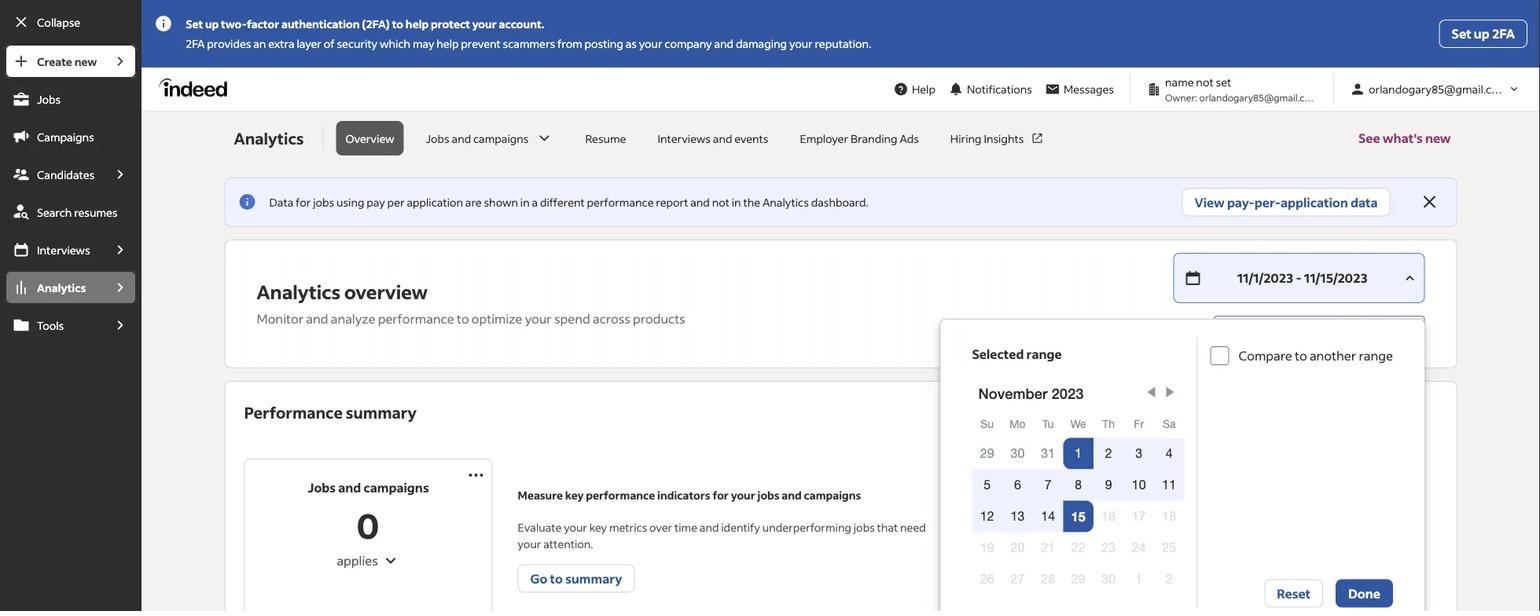 Task type: describe. For each thing, give the bounding box(es) containing it.
pay-
[[1227, 194, 1255, 210]]

products
[[633, 311, 685, 327]]

deep
[[997, 520, 1024, 535]]

set for set up two-factor authentication (2fa) to help protect your account. 2fa provides an extra layer of security which may help prevent scammers from posting as your company and damaging your reputation.
[[186, 17, 203, 31]]

1 horizontal spatial range
[[1359, 348, 1393, 364]]

measure key performance indicators for your jobs and campaigns
[[518, 488, 861, 502]]

0 horizontal spatial key
[[565, 488, 584, 502]]

wed nov 29 2023 cell
[[1071, 572, 1085, 587]]

identify
[[721, 520, 760, 535]]

employer branding ads link
[[791, 121, 928, 156]]

jobs for jobs and campaigns
[[426, 131, 450, 145]]

new inside button
[[1425, 130, 1451, 146]]

row containing 29
[[972, 438, 1184, 470]]

authentication
[[281, 17, 360, 31]]

jobs inside deep dive into your performance by comparing key metrics, like clicks and applies, across jobs and campaigns.
[[1032, 537, 1053, 551]]

factor
[[247, 17, 279, 31]]

selected range
[[972, 346, 1062, 362]]

hiring insights
[[950, 131, 1024, 145]]

pay
[[367, 195, 385, 210]]

to inside set up two-factor authentication (2fa) to help protect your account. 2fa provides an extra layer of security which may help prevent scammers from posting as your company and damaging your reputation.
[[392, 17, 403, 31]]

overview
[[345, 131, 394, 145]]

set for set up 2fa
[[1452, 26, 1472, 42]]

security
[[337, 37, 378, 51]]

compare to another range
[[1239, 348, 1393, 364]]

analytics overview monitor and analyze performance to optimize your spend across products
[[257, 280, 685, 327]]

which
[[380, 37, 410, 51]]

11/15/2023
[[1304, 270, 1368, 286]]

over
[[650, 520, 672, 535]]

your right damaging
[[789, 37, 813, 51]]

27
[[1011, 572, 1025, 587]]

2fa inside set up 2fa link
[[1492, 26, 1515, 42]]

24
[[1132, 541, 1146, 556]]

across inside analytics overview monitor and analyze performance to optimize your spend across products
[[593, 311, 630, 327]]

thu nov 30 2023 cell
[[1102, 572, 1116, 587]]

row containing 26
[[972, 564, 1184, 596]]

clicks
[[1321, 520, 1349, 535]]

candidates
[[37, 167, 95, 182]]

sat dec 02 2023 cell
[[1166, 572, 1173, 587]]

to right the 'mon nov 27 2023' cell
[[1029, 571, 1042, 587]]

dashboard.
[[811, 195, 869, 210]]

per-
[[1255, 194, 1281, 210]]

help button
[[887, 75, 942, 104]]

tue nov 21 2023 cell
[[1041, 541, 1055, 556]]

go for go to summary
[[530, 571, 548, 587]]

search,
[[997, 488, 1036, 502]]

employer branding ads
[[800, 131, 919, 145]]

1 vertical spatial report
[[1096, 571, 1135, 587]]

see what's new
[[1359, 130, 1451, 146]]

are
[[465, 195, 482, 210]]

and inside button
[[452, 131, 471, 145]]

your right the as on the left top of page
[[639, 37, 662, 51]]

1 horizontal spatial for
[[713, 488, 729, 502]]

metrics
[[609, 520, 647, 535]]

close image
[[1420, 193, 1439, 211]]

go to summary
[[530, 571, 622, 587]]

2 for sat dec 02 2023 cell
[[1166, 572, 1173, 587]]

underperforming
[[762, 520, 851, 535]]

mon nov 20 2023 cell
[[1011, 541, 1025, 556]]

applies button
[[327, 547, 409, 576]]

performance up metrics
[[586, 488, 655, 502]]

thu nov 16 2023 cell
[[1094, 501, 1124, 533]]

Compare to another range checkbox
[[1210, 347, 1229, 366]]

performance inside analytics overview monitor and analyze performance to optimize your spend across products
[[378, 311, 454, 327]]

two-
[[221, 17, 247, 31]]

reset button
[[1265, 580, 1323, 608]]

posting
[[585, 37, 623, 51]]

jobs for jobs and campaigns 0
[[308, 480, 336, 496]]

november 2023
[[978, 385, 1084, 402]]

0 horizontal spatial range
[[1027, 346, 1062, 362]]

sun nov 19 2023 cell
[[980, 541, 994, 556]]

evaluate your key metrics over time and identify underperforming jobs that need your attention.
[[518, 520, 926, 551]]

jobs and campaigns button
[[416, 121, 563, 156]]

of
[[324, 37, 335, 51]]

fri nov 24 2023 cell
[[1132, 541, 1146, 556]]

and inside set up two-factor authentication (2fa) to help protect your account. 2fa provides an extra layer of security which may help prevent scammers from posting as your company and damaging your reputation.
[[714, 37, 734, 51]]

measure
[[518, 488, 563, 502]]

extra
[[268, 37, 295, 51]]

14
[[1041, 510, 1055, 524]]

applies
[[337, 553, 378, 569]]

scammers
[[503, 37, 555, 51]]

create new
[[37, 54, 97, 68]]

interviews and events
[[658, 131, 769, 145]]

tu
[[1043, 418, 1054, 431]]

company
[[665, 37, 712, 51]]

view pay-per-application data link
[[1182, 188, 1391, 217]]

mon nov 27 2023 cell
[[1011, 572, 1025, 587]]

jobs and campaigns 0
[[308, 480, 429, 548]]

notifications button
[[942, 72, 1039, 107]]

see
[[1359, 130, 1380, 146]]

1 for wed nov 01 2023 cell
[[1075, 447, 1082, 461]]

report inside view pay-per-application data group
[[656, 195, 688, 210]]

orlandogary85@gmail.com button
[[1344, 75, 1528, 104]]

13
[[1011, 510, 1025, 524]]

orlandogary85@gmail.com inside 'name not set owner: orlandogary85@gmail.com'
[[1199, 91, 1319, 103]]

row containing su
[[972, 411, 1184, 438]]

as
[[626, 37, 637, 51]]

what's
[[1383, 130, 1423, 146]]

11
[[1162, 478, 1176, 493]]

resume link
[[576, 121, 636, 156]]

see what's new button
[[1359, 112, 1451, 165]]

2 horizontal spatial campaigns
[[804, 488, 861, 502]]

9
[[1105, 478, 1112, 493]]

we
[[1071, 418, 1086, 431]]

done
[[1348, 586, 1381, 602]]

dive
[[1026, 520, 1048, 535]]

per
[[387, 195, 405, 210]]

key inside 'evaluate your key metrics over time and identify underperforming jobs that need your attention.'
[[590, 520, 607, 535]]

that
[[877, 520, 898, 535]]

resume
[[585, 131, 626, 145]]

a
[[532, 195, 538, 210]]

view pay-per-application data group
[[225, 178, 1457, 227]]

reputation.
[[815, 37, 872, 51]]

indicators
[[657, 488, 710, 502]]

15 row group
[[972, 438, 1184, 596]]

time
[[675, 520, 697, 535]]

2 in from the left
[[732, 195, 741, 210]]

resumes
[[74, 205, 118, 219]]

help
[[912, 82, 936, 96]]

reset
[[1277, 586, 1311, 602]]

search
[[37, 205, 72, 219]]

name not set owner: orlandogary85@gmail.com
[[1165, 75, 1319, 103]]

sat nov 11 2023 cell
[[1154, 470, 1184, 501]]

mon nov 06 2023 cell
[[1002, 470, 1033, 501]]

name not set owner: orlandogary85@gmail.com element
[[1140, 74, 1324, 105]]

go to summary link
[[518, 565, 635, 593]]

29 for sun oct 29 2023 cell
[[980, 447, 994, 461]]

12
[[980, 510, 994, 524]]

collapse
[[37, 15, 80, 29]]

your right meet
[[1193, 488, 1218, 502]]

for inside view pay-per-application data group
[[296, 195, 311, 210]]

messages link
[[1039, 75, 1120, 104]]

menu bar containing create new
[[0, 44, 142, 612]]

1 for fri dec 01 2023 cell
[[1136, 572, 1143, 587]]

hiring insights link
[[941, 121, 1054, 156]]

tue nov 14 2023 cell
[[1033, 501, 1063, 533]]

8
[[1075, 478, 1082, 493]]

2 for thu nov 02 2023 cell
[[1105, 447, 1112, 461]]

key inside deep dive into your performance by comparing key metrics, like clicks and applies, across jobs and campaigns.
[[1239, 520, 1257, 535]]

evaluate
[[518, 520, 562, 535]]

jobs inside 'evaluate your key metrics over time and identify underperforming jobs that need your attention.'
[[854, 520, 875, 535]]

fri dec 01 2023 cell
[[1136, 572, 1143, 587]]

applies,
[[1372, 520, 1411, 535]]

31
[[1041, 447, 1055, 461]]

owner:
[[1165, 91, 1198, 103]]

up for two-
[[205, 17, 219, 31]]

set up two-factor authentication (2fa) to help protect your account. 2fa provides an extra layer of security which may help prevent scammers from posting as your company and damaging your reputation.
[[186, 17, 872, 51]]

1 vertical spatial summary
[[565, 571, 622, 587]]



Task type: vqa. For each thing, say whether or not it's contained in the screenshot.
the left Disposition:
no



Task type: locate. For each thing, give the bounding box(es) containing it.
tools
[[37, 318, 64, 333]]

1 horizontal spatial application
[[1281, 194, 1348, 210]]

collapse button
[[5, 5, 137, 39]]

up left two-
[[205, 17, 219, 31]]

0 horizontal spatial campaigns
[[364, 480, 429, 496]]

2 right fri dec 01 2023 cell
[[1166, 572, 1173, 587]]

up
[[205, 17, 219, 31], [1474, 26, 1490, 42]]

0 vertical spatial 2
[[1105, 447, 1112, 461]]

may
[[413, 37, 434, 51]]

jobs left using
[[313, 195, 334, 210]]

using
[[337, 195, 364, 210]]

analytics inside analytics overview monitor and analyze performance to optimize your spend across products
[[257, 280, 341, 304]]

0 horizontal spatial report
[[656, 195, 688, 210]]

metrics,
[[1259, 520, 1299, 535]]

help
[[406, 17, 429, 31], [437, 37, 459, 51]]

set
[[1216, 75, 1231, 89]]

wed nov 08 2023 cell
[[1063, 470, 1094, 501]]

18
[[1162, 510, 1176, 524]]

by
[[1167, 520, 1179, 535]]

1 horizontal spatial in
[[732, 195, 741, 210]]

2 horizontal spatial key
[[1239, 520, 1257, 535]]

su
[[981, 418, 994, 431]]

analytics inside menu bar
[[37, 281, 86, 295]]

0 vertical spatial 30
[[1011, 447, 1025, 461]]

application right pay-
[[1281, 194, 1348, 210]]

not left the at left top
[[712, 195, 730, 210]]

1 vertical spatial jobs
[[426, 131, 450, 145]]

0 horizontal spatial summary
[[346, 403, 417, 423]]

sat nov 25 2023 cell
[[1162, 541, 1176, 556]]

shown
[[484, 195, 518, 210]]

campaigns inside jobs and campaigns button
[[473, 131, 529, 145]]

filter,
[[1038, 488, 1066, 502]]

analytics up monitor
[[257, 280, 341, 304]]

overview
[[344, 280, 428, 304]]

interviews for interviews
[[37, 243, 90, 257]]

view
[[1195, 194, 1225, 210]]

not
[[1196, 75, 1214, 89], [712, 195, 730, 210]]

and inside analytics overview monitor and analyze performance to optimize your spend across products
[[306, 311, 328, 327]]

application inside view pay-per-application data link
[[1281, 194, 1348, 210]]

tue oct 31 2023 cell
[[1033, 438, 1063, 470]]

sat nov 18 2023 cell
[[1162, 510, 1176, 524]]

across inside deep dive into your performance by comparing key metrics, like clicks and applies, across jobs and campaigns.
[[997, 537, 1030, 551]]

in
[[520, 195, 530, 210], [732, 195, 741, 210]]

2 inside cell
[[1105, 447, 1112, 461]]

0 vertical spatial 29
[[980, 447, 994, 461]]

jobs inside view pay-per-application data group
[[313, 195, 334, 210]]

0 horizontal spatial interviews
[[37, 243, 90, 257]]

0 horizontal spatial for
[[296, 195, 311, 210]]

2 vertical spatial jobs
[[308, 480, 336, 496]]

4
[[1166, 447, 1173, 461]]

performance right different
[[587, 195, 654, 210]]

set inside set up two-factor authentication (2fa) to help protect your account. 2fa provides an extra layer of security which may help prevent scammers from posting as your company and damaging your reputation.
[[186, 17, 203, 31]]

sun nov 26 2023 cell
[[980, 572, 994, 587]]

interviews left events
[[658, 131, 711, 145]]

set up 2fa
[[1452, 26, 1515, 42]]

data for group
[[1125, 488, 1148, 502]]

data up the fri nov 17 2023 cell
[[1125, 488, 1148, 502]]

1 horizontal spatial summary
[[565, 571, 622, 587]]

0 vertical spatial report
[[656, 195, 688, 210]]

campaigns up underperforming
[[804, 488, 861, 502]]

29
[[980, 447, 994, 461], [1071, 572, 1085, 587]]

0
[[357, 503, 380, 548]]

0 horizontal spatial 2fa
[[186, 37, 205, 51]]

range right another
[[1359, 348, 1393, 364]]

to left another
[[1295, 348, 1307, 364]]

row containing 5
[[972, 470, 1184, 501]]

1 vertical spatial not
[[712, 195, 730, 210]]

0 horizontal spatial data
[[1125, 488, 1148, 502]]

set
[[186, 17, 203, 31], [1452, 26, 1472, 42]]

monitor
[[257, 311, 304, 327]]

orlandogary85@gmail.com up see what's new
[[1369, 82, 1508, 96]]

4 row from the top
[[972, 533, 1184, 564]]

your down evaluate at the left bottom of page
[[518, 537, 541, 551]]

2 go from the left
[[1010, 571, 1027, 587]]

2 row from the top
[[972, 438, 1184, 470]]

thu nov 23 2023 cell
[[1102, 541, 1116, 556]]

need
[[900, 520, 926, 535]]

jobs inside button
[[426, 131, 450, 145]]

data for jobs using pay per application are shown in a different performance report and not in the analytics dashboard.
[[269, 195, 869, 210]]

1 vertical spatial 1
[[1136, 572, 1143, 587]]

spend
[[554, 311, 590, 327]]

up for 2fa
[[1474, 26, 1490, 42]]

interviews for interviews and events
[[658, 131, 711, 145]]

2 down th
[[1105, 447, 1112, 461]]

to down attention.
[[550, 571, 563, 587]]

mon oct 30 2023 cell
[[1011, 447, 1025, 461]]

go left the tue nov 28 2023 cell
[[1010, 571, 1027, 587]]

thu nov 09 2023 cell
[[1094, 470, 1124, 501]]

row
[[972, 411, 1184, 438], [972, 438, 1184, 470], [972, 470, 1184, 501], [972, 533, 1184, 564], [972, 564, 1184, 596]]

report
[[656, 195, 688, 210], [1096, 571, 1135, 587]]

report left fri dec 01 2023 cell
[[1096, 571, 1135, 587]]

your inside deep dive into your performance by comparing key metrics, like clicks and applies, across jobs and campaigns.
[[1072, 520, 1096, 535]]

0 vertical spatial 1
[[1075, 447, 1082, 461]]

0 vertical spatial not
[[1196, 75, 1214, 89]]

your up the identify
[[731, 488, 755, 502]]

across down deep
[[997, 537, 1030, 551]]

0 vertical spatial jobs
[[37, 92, 61, 106]]

hiring
[[950, 131, 982, 145]]

not inside 'name not set owner: orlandogary85@gmail.com'
[[1196, 75, 1214, 89]]

1 row from the top
[[972, 411, 1184, 438]]

data for application
[[1351, 194, 1378, 210]]

0 vertical spatial data
[[1351, 194, 1378, 210]]

data
[[1351, 194, 1378, 210], [1125, 488, 1148, 502]]

up up orlandogary85@gmail.com popup button
[[1474, 26, 1490, 42]]

30 for thu nov 30 2023 cell
[[1102, 572, 1116, 587]]

campaigns up the 0 on the bottom left of page
[[364, 480, 429, 496]]

your left spend
[[525, 311, 552, 327]]

1 vertical spatial 30
[[1102, 572, 1116, 587]]

campaigns inside jobs and campaigns 0
[[364, 480, 429, 496]]

jobs left that
[[854, 520, 875, 535]]

25
[[1162, 541, 1176, 556]]

mon nov 13 2023 cell
[[1002, 501, 1033, 533]]

0 horizontal spatial 1
[[1075, 447, 1082, 461]]

jobs inside jobs and campaigns 0
[[308, 480, 336, 496]]

summary
[[346, 403, 417, 423], [565, 571, 622, 587]]

0 horizontal spatial new
[[74, 54, 97, 68]]

campaigns link
[[5, 120, 137, 154]]

1 horizontal spatial 30
[[1102, 572, 1116, 587]]

1 horizontal spatial data
[[1351, 194, 1378, 210]]

2fa
[[1492, 26, 1515, 42], [186, 37, 205, 51]]

1 horizontal spatial jobs
[[308, 480, 336, 496]]

interviews link
[[5, 233, 104, 267]]

jobs
[[313, 195, 334, 210], [758, 488, 780, 502], [854, 520, 875, 535], [1032, 537, 1053, 551]]

3 row from the top
[[972, 470, 1184, 501]]

1 vertical spatial 2
[[1166, 572, 1173, 587]]

go to detailed report
[[1010, 571, 1135, 587]]

wed nov 15 2023 cell
[[1063, 501, 1094, 533]]

another
[[1310, 348, 1356, 364]]

your up prevent at the top of the page
[[472, 17, 497, 31]]

key right measure
[[565, 488, 584, 502]]

30 down mo
[[1011, 447, 1025, 461]]

0 horizontal spatial orlandogary85@gmail.com
[[1199, 91, 1319, 103]]

1 horizontal spatial go
[[1010, 571, 1027, 587]]

0 horizontal spatial across
[[593, 311, 630, 327]]

deep dive into your performance by comparing key metrics, like clicks and applies, across jobs and campaigns.
[[997, 520, 1411, 551]]

0 horizontal spatial 30
[[1011, 447, 1025, 461]]

for
[[296, 195, 311, 210], [713, 488, 729, 502]]

5
[[984, 478, 991, 493]]

different
[[540, 195, 585, 210]]

28
[[1041, 572, 1055, 587]]

0 horizontal spatial 2
[[1105, 447, 1112, 461]]

performance inside deep dive into your performance by comparing key metrics, like clicks and applies, across jobs and campaigns.
[[1098, 520, 1165, 535]]

1 in from the left
[[520, 195, 530, 210]]

go for go to detailed report
[[1010, 571, 1027, 587]]

not inside view pay-per-application data group
[[712, 195, 730, 210]]

and
[[714, 37, 734, 51], [452, 131, 471, 145], [713, 131, 732, 145], [690, 195, 710, 210], [306, 311, 328, 327], [338, 480, 361, 496], [782, 488, 802, 502], [1068, 488, 1088, 502], [700, 520, 719, 535], [1351, 520, 1370, 535], [1056, 537, 1075, 551]]

set up orlandogary85@gmail.com popup button
[[1452, 26, 1472, 42]]

application
[[1281, 194, 1348, 210], [407, 195, 463, 210]]

application left are
[[407, 195, 463, 210]]

0 vertical spatial interviews
[[658, 131, 711, 145]]

layer
[[297, 37, 322, 51]]

tue nov 28 2023 cell
[[1041, 572, 1055, 587]]

29 right 28 at bottom
[[1071, 572, 1085, 587]]

1 vertical spatial for
[[713, 488, 729, 502]]

interviews down search resumes link
[[37, 243, 90, 257]]

messages
[[1064, 82, 1114, 96]]

name
[[1165, 75, 1194, 89]]

up inside set up two-factor authentication (2fa) to help protect your account. 2fa provides an extra layer of security which may help prevent scammers from posting as your company and damaging your reputation.
[[205, 17, 219, 31]]

1 horizontal spatial new
[[1425, 130, 1451, 146]]

1 vertical spatial data
[[1125, 488, 1148, 502]]

report down interviews and events link
[[656, 195, 688, 210]]

analytics inside view pay-per-application data group
[[763, 195, 809, 210]]

performance down 'overview'
[[378, 311, 454, 327]]

performance
[[587, 195, 654, 210], [378, 311, 454, 327], [586, 488, 655, 502], [1098, 520, 1165, 535]]

22
[[1071, 541, 1085, 556]]

1 horizontal spatial 2fa
[[1492, 26, 1515, 42]]

sun oct 29 2023 cell
[[980, 447, 994, 461]]

branding
[[851, 131, 898, 145]]

2 horizontal spatial jobs
[[426, 131, 450, 145]]

1
[[1075, 447, 1082, 461], [1136, 572, 1143, 587]]

fri nov 17 2023 cell
[[1132, 510, 1146, 524]]

0 horizontal spatial in
[[520, 195, 530, 210]]

analytics right the at left top
[[763, 195, 809, 210]]

jobs down dive
[[1032, 537, 1053, 551]]

analytics up data
[[234, 128, 304, 149]]

2fa inside set up two-factor authentication (2fa) to help protect your account. 2fa provides an extra layer of security which may help prevent scammers from posting as your company and damaging your reputation.
[[186, 37, 205, 51]]

0 horizontal spatial jobs
[[37, 92, 61, 106]]

go
[[530, 571, 548, 587], [1010, 571, 1027, 587]]

1 horizontal spatial 1
[[1136, 572, 1143, 587]]

1 horizontal spatial not
[[1196, 75, 1214, 89]]

new right what's
[[1425, 130, 1451, 146]]

events
[[735, 131, 769, 145]]

wed nov 22 2023 cell
[[1071, 541, 1085, 556]]

november 2023 grid
[[972, 383, 1184, 596]]

to left optimize
[[457, 311, 469, 327]]

in left a
[[520, 195, 530, 210]]

jobs right the 'overview'
[[426, 131, 450, 145]]

in left the at left top
[[732, 195, 741, 210]]

30
[[1011, 447, 1025, 461], [1102, 572, 1116, 587]]

1 horizontal spatial 29
[[1071, 572, 1085, 587]]

for right indicators
[[713, 488, 729, 502]]

view pay-per-application data
[[1195, 194, 1378, 210]]

0 vertical spatial summary
[[346, 403, 417, 423]]

data
[[269, 195, 293, 210]]

notifications
[[967, 82, 1032, 96]]

15 row
[[972, 501, 1184, 533]]

1 horizontal spatial report
[[1096, 571, 1135, 587]]

indeed home image
[[159, 78, 234, 97]]

1 horizontal spatial up
[[1474, 26, 1490, 42]]

1 down "we"
[[1075, 447, 1082, 461]]

1 horizontal spatial 2
[[1166, 572, 1173, 587]]

your inside analytics overview monitor and analyze performance to optimize your spend across products
[[525, 311, 552, 327]]

range
[[1027, 346, 1062, 362], [1359, 348, 1393, 364]]

overview link
[[336, 121, 404, 156]]

campaigns
[[37, 130, 94, 144]]

go down attention.
[[530, 571, 548, 587]]

and inside view pay-per-application data group
[[690, 195, 710, 210]]

and inside jobs and campaigns 0
[[338, 480, 361, 496]]

campaigns up shown
[[473, 131, 529, 145]]

1 vertical spatial across
[[997, 537, 1030, 551]]

0 horizontal spatial up
[[205, 17, 219, 31]]

0 horizontal spatial application
[[407, 195, 463, 210]]

tue nov 07 2023 cell
[[1033, 470, 1063, 501]]

jobs for jobs
[[37, 92, 61, 106]]

30 for mon oct 30 2023 cell
[[1011, 447, 1025, 461]]

business
[[1220, 488, 1266, 502]]

1 horizontal spatial set
[[1452, 26, 1472, 42]]

to up which
[[392, 17, 403, 31]]

menu bar
[[0, 44, 142, 612]]

orlandogary85@gmail.com down set
[[1199, 91, 1319, 103]]

0 vertical spatial new
[[74, 54, 97, 68]]

analyze
[[331, 311, 375, 327]]

5 row from the top
[[972, 564, 1184, 596]]

29 for wed nov 29 2023 cell
[[1071, 572, 1085, 587]]

to left 11
[[1151, 488, 1162, 502]]

data inside view pay-per-application data link
[[1351, 194, 1378, 210]]

your up attention.
[[564, 520, 587, 535]]

jobs inside menu bar
[[37, 92, 61, 106]]

1 horizontal spatial key
[[590, 520, 607, 535]]

jobs down create new link
[[37, 92, 61, 106]]

0 horizontal spatial go
[[530, 571, 548, 587]]

help up the may
[[406, 17, 429, 31]]

0 horizontal spatial help
[[406, 17, 429, 31]]

performance up "fri nov 24 2023" 'cell'
[[1098, 520, 1165, 535]]

0 vertical spatial help
[[406, 17, 429, 31]]

1 inside cell
[[1075, 447, 1082, 461]]

new right create
[[74, 54, 97, 68]]

protect
[[431, 17, 470, 31]]

1 vertical spatial 29
[[1071, 572, 1085, 587]]

1 go from the left
[[530, 571, 548, 587]]

prevent
[[461, 37, 501, 51]]

sat nov 04 2023 cell
[[1154, 438, 1184, 470]]

thu nov 02 2023 cell
[[1094, 438, 1124, 470]]

1 horizontal spatial across
[[997, 537, 1030, 551]]

key left metrics
[[590, 520, 607, 535]]

key left metrics,
[[1239, 520, 1257, 535]]

1 horizontal spatial help
[[437, 37, 459, 51]]

0 horizontal spatial not
[[712, 195, 730, 210]]

create
[[37, 54, 72, 68]]

wed nov 01 2023 cell
[[1063, 438, 1094, 470]]

1 horizontal spatial interviews
[[658, 131, 711, 145]]

sun nov 12 2023 cell
[[972, 501, 1002, 533]]

1 right thu nov 30 2023 cell
[[1136, 572, 1143, 587]]

jobs up the identify
[[758, 488, 780, 502]]

1 vertical spatial new
[[1425, 130, 1451, 146]]

fri nov 10 2023 cell
[[1124, 470, 1154, 501]]

10
[[1132, 478, 1146, 493]]

damaging
[[736, 37, 787, 51]]

november
[[978, 385, 1048, 402]]

0 vertical spatial for
[[296, 195, 311, 210]]

set left two-
[[186, 17, 203, 31]]

for right data
[[296, 195, 311, 210]]

1 vertical spatial help
[[437, 37, 459, 51]]

30 left fri dec 01 2023 cell
[[1102, 572, 1116, 587]]

row containing 19
[[972, 533, 1184, 564]]

1 vertical spatial interviews
[[37, 243, 90, 257]]

to inside analytics overview monitor and analyze performance to optimize your spend across products
[[457, 311, 469, 327]]

0 horizontal spatial 29
[[980, 447, 994, 461]]

across right spend
[[593, 311, 630, 327]]

jobs down performance summary
[[308, 480, 336, 496]]

29 down su
[[980, 447, 994, 461]]

fri nov 03 2023 cell
[[1124, 438, 1154, 470]]

performance inside view pay-per-application data group
[[587, 195, 654, 210]]

1 horizontal spatial campaigns
[[473, 131, 529, 145]]

0 horizontal spatial set
[[186, 17, 203, 31]]

not left set
[[1196, 75, 1214, 89]]

sa
[[1163, 418, 1176, 431]]

1 horizontal spatial orlandogary85@gmail.com
[[1369, 82, 1508, 96]]

campaigns for jobs and campaigns 0
[[364, 480, 429, 496]]

your up 22
[[1072, 520, 1096, 535]]

help down "protect"
[[437, 37, 459, 51]]

orlandogary85@gmail.com inside popup button
[[1369, 82, 1508, 96]]

0 vertical spatial across
[[593, 311, 630, 327]]

interviews inside menu bar
[[37, 243, 90, 257]]

campaigns for jobs and campaigns
[[473, 131, 529, 145]]

analytics down "interviews" link
[[37, 281, 86, 295]]

new inside menu bar
[[74, 54, 97, 68]]

and inside 'evaluate your key metrics over time and identify underperforming jobs that need your attention.'
[[700, 520, 719, 535]]

data down see
[[1351, 194, 1378, 210]]

sun nov 05 2023 cell
[[972, 470, 1002, 501]]

7
[[1045, 478, 1052, 493]]

range up november 2023
[[1027, 346, 1062, 362]]



